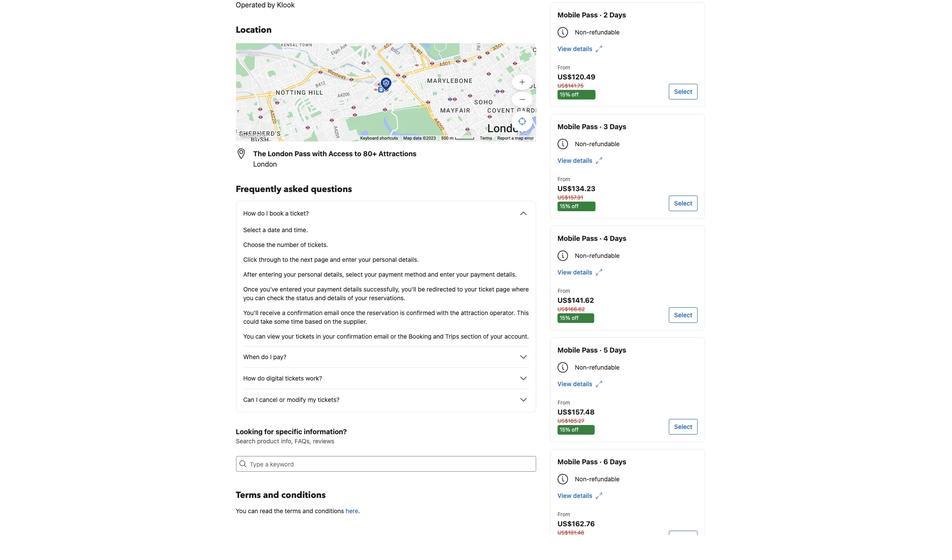 Task type: locate. For each thing, give the bounding box(es) containing it.
refundable down '3'
[[590, 140, 620, 147]]

the down entered at the left of page
[[285, 294, 295, 302]]

details
[[573, 45, 593, 52], [573, 157, 593, 164], [573, 268, 593, 276], [343, 285, 362, 293], [327, 294, 346, 302], [573, 380, 593, 388], [573, 492, 593, 499]]

off for us$141.62
[[572, 315, 579, 321]]

of up once
[[348, 294, 353, 302]]

2 non-refundable from the top
[[575, 140, 620, 147]]

4 view details link from the top
[[558, 380, 602, 388]]

off down us$141.75
[[572, 91, 579, 98]]

method
[[405, 271, 426, 278]]

the right the read
[[274, 507, 283, 514]]

you can read the terms and conditions here .
[[236, 507, 360, 514]]

1 vertical spatial with
[[437, 309, 449, 316]]

view up us$134.23
[[558, 157, 572, 164]]

4 mobile from the top
[[558, 346, 581, 354]]

view details link for us$141.62
[[558, 268, 602, 277]]

view details link up us$120.49
[[558, 45, 602, 53]]

a
[[511, 136, 514, 141], [285, 209, 289, 217], [263, 226, 266, 233], [282, 309, 285, 316]]

off inside from us$157.48 us$185.27 15% off
[[572, 426, 579, 433]]

1 view details link from the top
[[558, 45, 602, 53]]

4 view from the top
[[558, 380, 572, 388]]

select
[[346, 271, 363, 278]]

page right next
[[314, 256, 328, 263]]

or inside dropdown button
[[279, 396, 285, 403]]

operator.
[[490, 309, 515, 316]]

view up us$141.62
[[558, 268, 572, 276]]

1 mobile from the top
[[558, 11, 581, 19]]

0 vertical spatial how
[[243, 209, 256, 217]]

days right the 6
[[610, 458, 627, 466]]

to down the choose the number of tickets.
[[283, 256, 288, 263]]

view details up us$157.48 at right
[[558, 380, 593, 388]]

once
[[243, 285, 258, 293]]

email up on
[[324, 309, 339, 316]]

you down 'could' at the left
[[243, 333, 254, 340]]

can
[[243, 396, 254, 403]]

do left digital
[[257, 374, 265, 382]]

3 from from the top
[[558, 288, 570, 294]]

2 vertical spatial i
[[256, 396, 258, 403]]

0 vertical spatial do
[[257, 209, 265, 217]]

4 from from the top
[[558, 399, 570, 406]]

after
[[243, 271, 257, 278]]

us$120.49
[[558, 73, 596, 81]]

off inside 'from us$141.62 us$166.62 15% off'
[[572, 315, 579, 321]]

frequently
[[236, 183, 281, 195]]

0 horizontal spatial of
[[300, 241, 306, 248]]

pass for mobile pass · 5 days
[[582, 346, 598, 354]]

3 15% from the top
[[560, 315, 571, 321]]

of left tickets.
[[300, 241, 306, 248]]

15% inside from us$120.49 us$141.75 15% off
[[560, 91, 571, 98]]

and right status
[[315, 294, 326, 302]]

1 15% from the top
[[560, 91, 571, 98]]

details. up where
[[497, 271, 517, 278]]

the
[[266, 241, 276, 248], [290, 256, 299, 263], [285, 294, 295, 302], [356, 309, 365, 316], [450, 309, 459, 316], [333, 318, 342, 325], [398, 333, 407, 340], [274, 507, 283, 514]]

0 horizontal spatial or
[[279, 396, 285, 403]]

from
[[558, 64, 570, 71], [558, 176, 570, 182], [558, 288, 570, 294], [558, 399, 570, 406], [558, 511, 570, 518]]

successfully,
[[364, 285, 400, 293]]

your right view
[[282, 333, 294, 340]]

from inside from us$134.23 us$157.91 15% off
[[558, 176, 570, 182]]

1 vertical spatial page
[[496, 285, 510, 293]]

non-refundable down 'mobile pass · 3 days' at the top of page
[[575, 140, 620, 147]]

non-refundable for 6
[[575, 475, 620, 483]]

2 · from the top
[[600, 123, 602, 130]]

payment inside once you've entered your payment details successfully, you'll be redirected to your ticket page where you can check the status and details of your reservations.
[[317, 285, 342, 293]]

1 vertical spatial details.
[[497, 271, 517, 278]]

a inside you'll receive a confirmation email once the reservation is confirmed with the attraction operator. this could take some time based on the supplier.
[[282, 309, 285, 316]]

details down select in the left bottom of the page
[[343, 285, 362, 293]]

receive
[[260, 309, 280, 316]]

0 vertical spatial with
[[312, 150, 327, 158]]

3 · from the top
[[600, 234, 602, 242]]

4 · from the top
[[600, 346, 602, 354]]

confirmation inside you'll receive a confirmation email once the reservation is confirmed with the attraction operator. this could take some time based on the supplier.
[[287, 309, 323, 316]]

view details for us$120.49
[[558, 45, 593, 52]]

attractions
[[379, 150, 417, 158]]

personal
[[373, 256, 397, 263], [298, 271, 322, 278]]

1 vertical spatial conditions
[[315, 507, 344, 514]]

0 vertical spatial email
[[324, 309, 339, 316]]

non- down 'mobile pass · 3 days' at the top of page
[[575, 140, 590, 147]]

your
[[359, 256, 371, 263], [284, 271, 296, 278], [364, 271, 377, 278], [456, 271, 469, 278], [303, 285, 316, 293], [465, 285, 477, 293], [355, 294, 367, 302], [282, 333, 294, 340], [323, 333, 335, 340], [491, 333, 503, 340]]

2 vertical spatial of
[[483, 333, 489, 340]]

0 horizontal spatial terms
[[236, 489, 261, 501]]

how up can
[[243, 374, 256, 382]]

your left account.
[[491, 333, 503, 340]]

5 view details link from the top
[[558, 491, 602, 500]]

i left book
[[266, 209, 268, 217]]

2 how from the top
[[243, 374, 256, 382]]

5 non-refundable from the top
[[575, 475, 620, 483]]

some
[[274, 318, 289, 325]]

from up us$141.62
[[558, 288, 570, 294]]

view details link for us$120.49
[[558, 45, 602, 53]]

2 horizontal spatial i
[[270, 353, 272, 360]]

off inside from us$120.49 us$141.75 15% off
[[572, 91, 579, 98]]

details,
[[324, 271, 344, 278]]

do inside dropdown button
[[261, 353, 268, 360]]

non- for 6
[[575, 475, 590, 483]]

terms for terms and conditions
[[236, 489, 261, 501]]

your down successfully,
[[355, 294, 367, 302]]

or right cancel
[[279, 396, 285, 403]]

3 mobile from the top
[[558, 234, 581, 242]]

details up us$134.23
[[573, 157, 593, 164]]

1 horizontal spatial or
[[390, 333, 396, 340]]

view details link up us$157.48 at right
[[558, 380, 602, 388]]

map
[[403, 136, 412, 141]]

google image
[[238, 130, 267, 141]]

keyboard
[[360, 136, 379, 141]]

1 · from the top
[[600, 11, 602, 19]]

mobile pass · 2 days
[[558, 11, 626, 19]]

0 horizontal spatial email
[[324, 309, 339, 316]]

digital
[[266, 374, 284, 382]]

1 non-refundable from the top
[[575, 28, 620, 36]]

0 horizontal spatial with
[[312, 150, 327, 158]]

view details link for us$134.23
[[558, 156, 602, 165]]

looking
[[236, 428, 263, 436]]

3 non-refundable from the top
[[575, 252, 620, 259]]

1 view details from the top
[[558, 45, 593, 52]]

2 select button from the top
[[669, 195, 698, 211]]

1 horizontal spatial to
[[355, 150, 361, 158]]

select inside "how do i book a ticket?" element
[[243, 226, 261, 233]]

15% for us$157.48
[[560, 426, 571, 433]]

3 view from the top
[[558, 268, 572, 276]]

pass for mobile pass · 2 days
[[582, 11, 598, 19]]

mobile left 5
[[558, 346, 581, 354]]

0 horizontal spatial personal
[[298, 271, 322, 278]]

from for us$157.48
[[558, 399, 570, 406]]

with left access on the left
[[312, 150, 327, 158]]

non-refundable down mobile pass · 4 days
[[575, 252, 620, 259]]

personal down next
[[298, 271, 322, 278]]

check
[[267, 294, 284, 302]]

based
[[305, 318, 322, 325]]

view details link up from us$162.76
[[558, 491, 602, 500]]

0 vertical spatial of
[[300, 241, 306, 248]]

do right the when at the left of the page
[[261, 353, 268, 360]]

a right book
[[285, 209, 289, 217]]

mobile left '3'
[[558, 123, 581, 130]]

2 vertical spatial to
[[457, 285, 463, 293]]

after entering your personal details, select your payment method and enter your payment details.
[[243, 271, 517, 278]]

1 vertical spatial to
[[283, 256, 288, 263]]

4 off from the top
[[572, 426, 579, 433]]

mobile for mobile pass · 5 days
[[558, 346, 581, 354]]

in
[[316, 333, 321, 340]]

1 horizontal spatial i
[[266, 209, 268, 217]]

from for us$134.23
[[558, 176, 570, 182]]

2 refundable from the top
[[590, 140, 620, 147]]

details for mobile pass · 6 days
[[573, 492, 593, 499]]

5 view details from the top
[[558, 492, 593, 499]]

0 horizontal spatial payment
[[317, 285, 342, 293]]

1 horizontal spatial of
[[348, 294, 353, 302]]

1 vertical spatial tickets
[[285, 374, 304, 382]]

payment up successfully,
[[379, 271, 403, 278]]

view details
[[558, 45, 593, 52], [558, 157, 593, 164], [558, 268, 593, 276], [558, 380, 593, 388], [558, 492, 593, 499]]

mobile for mobile pass · 2 days
[[558, 11, 581, 19]]

non- down mobile pass · 4 days
[[575, 252, 590, 259]]

is
[[400, 309, 405, 316]]

1 vertical spatial can
[[255, 333, 266, 340]]

mobile for mobile pass · 3 days
[[558, 123, 581, 130]]

pass left 5
[[582, 346, 598, 354]]

5
[[604, 346, 608, 354]]

1 vertical spatial do
[[261, 353, 268, 360]]

days for mobile pass · 3 days
[[610, 123, 627, 130]]

london right the
[[268, 150, 293, 158]]

email
[[324, 309, 339, 316], [374, 333, 389, 340]]

0 vertical spatial can
[[255, 294, 265, 302]]

2 15% from the top
[[560, 203, 571, 209]]

non-refundable for 3
[[575, 140, 620, 147]]

1 horizontal spatial enter
[[440, 271, 455, 278]]

search
[[236, 437, 255, 445]]

you for you can view your tickets in your confirmation email or the booking and trips section of your account.
[[243, 333, 254, 340]]

pass left '3'
[[582, 123, 598, 130]]

1 horizontal spatial terms
[[480, 136, 492, 141]]

from up us$162.76 at the right of page
[[558, 511, 570, 518]]

non- down the mobile pass · 5 days
[[575, 364, 590, 371]]

the left booking in the left of the page
[[398, 333, 407, 340]]

with inside you'll receive a confirmation email once the reservation is confirmed with the attraction operator. this could take some time based on the supplier.
[[437, 309, 449, 316]]

non-refundable down the mobile pass · 5 days
[[575, 364, 620, 371]]

do left book
[[257, 209, 265, 217]]

3 refundable from the top
[[590, 252, 620, 259]]

0 horizontal spatial i
[[256, 396, 258, 403]]

1 vertical spatial email
[[374, 333, 389, 340]]

information?
[[304, 428, 347, 436]]

select
[[675, 88, 693, 95], [675, 199, 693, 207], [243, 226, 261, 233], [675, 311, 693, 319], [675, 423, 693, 430]]

to
[[355, 150, 361, 158], [283, 256, 288, 263], [457, 285, 463, 293]]

2 view from the top
[[558, 157, 572, 164]]

0 horizontal spatial page
[[314, 256, 328, 263]]

15% down us$185.27
[[560, 426, 571, 433]]

1 horizontal spatial confirmation
[[337, 333, 372, 340]]

through
[[259, 256, 281, 263]]

can
[[255, 294, 265, 302], [255, 333, 266, 340], [248, 507, 258, 514]]

the london pass with access to 80+ attractions london
[[253, 150, 417, 168]]

1 horizontal spatial with
[[437, 309, 449, 316]]

to left '80+'
[[355, 150, 361, 158]]

2 horizontal spatial to
[[457, 285, 463, 293]]

2 off from the top
[[572, 203, 579, 209]]

4 non- from the top
[[575, 364, 590, 371]]

view up from us$162.76
[[558, 492, 572, 499]]

how do i book a ticket?
[[243, 209, 309, 217]]

from inside from us$157.48 us$185.27 15% off
[[558, 399, 570, 406]]

0 vertical spatial details.
[[399, 256, 419, 263]]

5 non- from the top
[[575, 475, 590, 483]]

days
[[610, 11, 626, 19], [610, 123, 627, 130], [610, 234, 627, 242], [610, 346, 627, 354], [610, 458, 627, 466]]

0 horizontal spatial details.
[[399, 256, 419, 263]]

view details up us$141.62
[[558, 268, 593, 276]]

you left the read
[[236, 507, 246, 514]]

1 vertical spatial or
[[279, 396, 285, 403]]

0 vertical spatial to
[[355, 150, 361, 158]]

· left 4
[[600, 234, 602, 242]]

the right on
[[333, 318, 342, 325]]

4 non-refundable from the top
[[575, 364, 620, 371]]

5 refundable from the top
[[590, 475, 620, 483]]

pass for mobile pass · 6 days
[[582, 458, 598, 466]]

1 off from the top
[[572, 91, 579, 98]]

1 vertical spatial confirmation
[[337, 333, 372, 340]]

2 view details link from the top
[[558, 156, 602, 165]]

2 mobile from the top
[[558, 123, 581, 130]]

3 non- from the top
[[575, 252, 590, 259]]

0 vertical spatial enter
[[342, 256, 357, 263]]

enter up select in the left bottom of the page
[[342, 256, 357, 263]]

select for mobile pass · 3 days
[[675, 199, 693, 207]]

confirmation up time
[[287, 309, 323, 316]]

0 horizontal spatial enter
[[342, 256, 357, 263]]

terms link
[[480, 136, 492, 141]]

1 horizontal spatial page
[[496, 285, 510, 293]]

conditions
[[281, 489, 326, 501], [315, 507, 344, 514]]

0 vertical spatial personal
[[373, 256, 397, 263]]

mobile left '2'
[[558, 11, 581, 19]]

0 horizontal spatial confirmation
[[287, 309, 323, 316]]

details. up method
[[399, 256, 419, 263]]

1 vertical spatial of
[[348, 294, 353, 302]]

0 vertical spatial or
[[390, 333, 396, 340]]

i left pay?
[[270, 353, 272, 360]]

a left map at the right of the page
[[511, 136, 514, 141]]

0 vertical spatial i
[[266, 209, 268, 217]]

refundable down the 6
[[590, 475, 620, 483]]

view details link up us$134.23
[[558, 156, 602, 165]]

0 vertical spatial tickets
[[296, 333, 314, 340]]

ticket?
[[290, 209, 309, 217]]

keyboard shortcuts
[[360, 136, 398, 141]]

i for book
[[266, 209, 268, 217]]

0 vertical spatial confirmation
[[287, 309, 323, 316]]

off down us$157.91
[[572, 203, 579, 209]]

from us$134.23 us$157.91 15% off
[[558, 176, 596, 209]]

15%
[[560, 91, 571, 98], [560, 203, 571, 209], [560, 315, 571, 321], [560, 426, 571, 433]]

view details for us$134.23
[[558, 157, 593, 164]]

· left '2'
[[600, 11, 602, 19]]

pass left 4
[[582, 234, 598, 242]]

i
[[266, 209, 268, 217], [270, 353, 272, 360], [256, 396, 258, 403]]

entering
[[259, 271, 282, 278]]

from inside from us$120.49 us$141.75 15% off
[[558, 64, 570, 71]]

4 select button from the top
[[669, 419, 698, 435]]

frequently asked questions
[[236, 183, 352, 195]]

pass inside the london pass with access to 80+ attractions london
[[295, 150, 311, 158]]

1 vertical spatial how
[[243, 374, 256, 382]]

attraction
[[461, 309, 488, 316]]

1 from from the top
[[558, 64, 570, 71]]

personal up after entering your personal details, select your payment method and enter your payment details.
[[373, 256, 397, 263]]

click through to the next page and enter your personal details.
[[243, 256, 419, 263]]

and up the read
[[263, 489, 279, 501]]

confirmed
[[406, 309, 435, 316]]

details for mobile pass · 3 days
[[573, 157, 593, 164]]

3 view details link from the top
[[558, 268, 602, 277]]

0 vertical spatial you
[[243, 333, 254, 340]]

1 how from the top
[[243, 209, 256, 217]]

from us$120.49 us$141.75 15% off
[[558, 64, 596, 98]]

mobile left the 6
[[558, 458, 581, 466]]

and left trips
[[433, 333, 444, 340]]

15% for us$134.23
[[560, 203, 571, 209]]

non-refundable down the mobile pass · 2 days
[[575, 28, 620, 36]]

details up us$141.62
[[573, 268, 593, 276]]

5 mobile from the top
[[558, 458, 581, 466]]

1 refundable from the top
[[590, 28, 620, 36]]

operated
[[236, 1, 266, 9]]

status
[[296, 294, 314, 302]]

off inside from us$134.23 us$157.91 15% off
[[572, 203, 579, 209]]

3 view details from the top
[[558, 268, 593, 276]]

non-refundable for 5
[[575, 364, 620, 371]]

5 · from the top
[[600, 458, 602, 466]]

non- for 5
[[575, 364, 590, 371]]

here
[[346, 507, 358, 514]]

2 from from the top
[[558, 176, 570, 182]]

details up us$120.49
[[573, 45, 593, 52]]

to inside once you've entered your payment details successfully, you'll be redirected to your ticket page where you can check the status and details of your reservations.
[[457, 285, 463, 293]]

confirmation down supplier.
[[337, 333, 372, 340]]

4 refundable from the top
[[590, 364, 620, 371]]

4 15% from the top
[[560, 426, 571, 433]]

view up us$157.48 at right
[[558, 380, 572, 388]]

or inside "how do i book a ticket?" element
[[390, 333, 396, 340]]

can inside once you've entered your payment details successfully, you'll be redirected to your ticket page where you can check the status and details of your reservations.
[[255, 294, 265, 302]]

1 vertical spatial london
[[253, 160, 277, 168]]

2 non- from the top
[[575, 140, 590, 147]]

from inside 'from us$141.62 us$166.62 15% off'
[[558, 288, 570, 294]]

1 non- from the top
[[575, 28, 590, 36]]

do for pay?
[[261, 353, 268, 360]]

how do digital tickets work?
[[243, 374, 322, 382]]

0 horizontal spatial to
[[283, 256, 288, 263]]

non- for 2
[[575, 28, 590, 36]]

15% for us$141.62
[[560, 315, 571, 321]]

mobile pass · 4 days
[[558, 234, 627, 242]]

pass for mobile pass · 4 days
[[582, 234, 598, 242]]

2 vertical spatial do
[[257, 374, 265, 382]]

3 off from the top
[[572, 315, 579, 321]]

1 vertical spatial you
[[236, 507, 246, 514]]

book
[[270, 209, 284, 217]]

mobile left 4
[[558, 234, 581, 242]]

you
[[243, 294, 253, 302]]

to inside the london pass with access to 80+ attractions london
[[355, 150, 361, 158]]

4 view details from the top
[[558, 380, 593, 388]]

days right 4
[[610, 234, 627, 242]]

how do i book a ticket? button
[[243, 208, 529, 219]]

5 from from the top
[[558, 511, 570, 518]]

tickets inside dropdown button
[[285, 374, 304, 382]]

you inside "how do i book a ticket?" element
[[243, 333, 254, 340]]

terms for terms 'link' on the right
[[480, 136, 492, 141]]

payment up ticket
[[471, 271, 495, 278]]

view details link
[[558, 45, 602, 53], [558, 156, 602, 165], [558, 268, 602, 277], [558, 380, 602, 388], [558, 491, 602, 500]]

0 vertical spatial terms
[[480, 136, 492, 141]]

· left 5
[[600, 346, 602, 354]]

1 view from the top
[[558, 45, 572, 52]]

3 select button from the top
[[669, 307, 698, 323]]

1 vertical spatial terms
[[236, 489, 261, 501]]

non- down mobile pass · 6 days
[[575, 475, 590, 483]]

a up some at the bottom of the page
[[282, 309, 285, 316]]

of right section
[[483, 333, 489, 340]]

days right '2'
[[610, 11, 626, 19]]

Type a keyword field
[[246, 456, 536, 472]]

· for 6
[[600, 458, 602, 466]]

report
[[497, 136, 510, 141]]

1 vertical spatial i
[[270, 353, 272, 360]]

details up once
[[327, 294, 346, 302]]

15% inside 'from us$141.62 us$166.62 15% off'
[[560, 315, 571, 321]]

days right 5
[[610, 346, 627, 354]]

enter up redirected
[[440, 271, 455, 278]]

view up us$120.49
[[558, 45, 572, 52]]

2 vertical spatial can
[[248, 507, 258, 514]]

15% inside from us$157.48 us$185.27 15% off
[[560, 426, 571, 433]]

non-refundable down mobile pass · 6 days
[[575, 475, 620, 483]]

can left the read
[[248, 507, 258, 514]]

2 view details from the top
[[558, 157, 593, 164]]

reviews
[[313, 437, 334, 445]]

15% down us$157.91
[[560, 203, 571, 209]]

payment down details,
[[317, 285, 342, 293]]

do
[[257, 209, 265, 217], [261, 353, 268, 360], [257, 374, 265, 382]]

15% inside from us$134.23 us$157.91 15% off
[[560, 203, 571, 209]]

account.
[[505, 333, 529, 340]]

i inside dropdown button
[[270, 353, 272, 360]]

terms
[[480, 136, 492, 141], [236, 489, 261, 501]]

1 select button from the top
[[669, 84, 698, 99]]

off down us$185.27
[[572, 426, 579, 433]]



Task type: describe. For each thing, give the bounding box(es) containing it.
klook
[[277, 1, 295, 9]]

date
[[268, 226, 280, 233]]

0 vertical spatial conditions
[[281, 489, 326, 501]]

of inside once you've entered your payment details successfully, you'll be redirected to your ticket page where you can check the status and details of your reservations.
[[348, 294, 353, 302]]

500 m button
[[439, 135, 477, 141]]

mobile for mobile pass · 4 days
[[558, 234, 581, 242]]

number
[[277, 241, 299, 248]]

next
[[301, 256, 313, 263]]

mobile pass · 6 days
[[558, 458, 627, 466]]

my
[[308, 396, 316, 403]]

a left date
[[263, 226, 266, 233]]

non- for 4
[[575, 252, 590, 259]]

your up status
[[303, 285, 316, 293]]

select button for us$120.49
[[669, 84, 698, 99]]

map region
[[161, 10, 607, 234]]

0 vertical spatial london
[[268, 150, 293, 158]]

choose
[[243, 241, 265, 248]]

from for us$120.49
[[558, 64, 570, 71]]

5 view from the top
[[558, 492, 572, 499]]

can i cancel or modify my tickets? button
[[243, 394, 529, 405]]

can for read
[[248, 507, 258, 514]]

days for mobile pass · 4 days
[[610, 234, 627, 242]]

product
[[257, 437, 279, 445]]

off for us$157.48
[[572, 426, 579, 433]]

non-refundable for 2
[[575, 28, 620, 36]]

non- for 3
[[575, 140, 590, 147]]

select for mobile pass · 5 days
[[675, 423, 693, 430]]

view for us$141.62
[[558, 268, 572, 276]]

map
[[515, 136, 524, 141]]

terms and conditions
[[236, 489, 326, 501]]

and up redirected
[[428, 271, 438, 278]]

and inside once you've entered your payment details successfully, you'll be redirected to your ticket page where you can check the status and details of your reservations.
[[315, 294, 326, 302]]

email inside you'll receive a confirmation email once the reservation is confirmed with the attraction operator. this could take some time based on the supplier.
[[324, 309, 339, 316]]

refundable for 6
[[590, 475, 620, 483]]

your right in
[[323, 333, 335, 340]]

refundable for 2
[[590, 28, 620, 36]]

refundable for 3
[[590, 140, 620, 147]]

you for you can read the terms and conditions here .
[[236, 507, 246, 514]]

data
[[413, 136, 422, 141]]

us$157.48
[[558, 408, 595, 416]]

view for us$157.48
[[558, 380, 572, 388]]

time.
[[294, 226, 308, 233]]

2 horizontal spatial payment
[[471, 271, 495, 278]]

.
[[358, 507, 360, 514]]

when
[[243, 353, 260, 360]]

can i cancel or modify my tickets?
[[243, 396, 340, 403]]

reservations.
[[369, 294, 405, 302]]

· for 3
[[600, 123, 602, 130]]

on
[[324, 318, 331, 325]]

tickets?
[[318, 396, 340, 403]]

once you've entered your payment details successfully, you'll be redirected to your ticket page where you can check the status and details of your reservations.
[[243, 285, 529, 302]]

select a date and time.
[[243, 226, 308, 233]]

the
[[253, 150, 266, 158]]

the left attraction
[[450, 309, 459, 316]]

the up through
[[266, 241, 276, 248]]

ticket
[[479, 285, 494, 293]]

your up select in the left bottom of the page
[[359, 256, 371, 263]]

select button for us$157.48
[[669, 419, 698, 435]]

questions
[[311, 183, 352, 195]]

from us$141.62 us$166.62 15% off
[[558, 288, 594, 321]]

here link
[[346, 507, 358, 514]]

0 vertical spatial page
[[314, 256, 328, 263]]

operated by klook
[[236, 1, 295, 9]]

and right date
[[282, 226, 292, 233]]

view details link for us$157.48
[[558, 380, 602, 388]]

location
[[236, 24, 272, 36]]

pay?
[[273, 353, 287, 360]]

view for us$120.49
[[558, 45, 572, 52]]

for
[[264, 428, 274, 436]]

view details for us$141.62
[[558, 268, 593, 276]]

you've
[[260, 285, 278, 293]]

refundable for 5
[[590, 364, 620, 371]]

section
[[461, 333, 482, 340]]

view for us$134.23
[[558, 157, 572, 164]]

1 vertical spatial enter
[[440, 271, 455, 278]]

the up supplier.
[[356, 309, 365, 316]]

asked
[[284, 183, 309, 195]]

3
[[604, 123, 608, 130]]

error
[[525, 136, 534, 141]]

keyboard shortcuts button
[[360, 135, 398, 141]]

the inside once you've entered your payment details successfully, you'll be redirected to your ticket page where you can check the status and details of your reservations.
[[285, 294, 295, 302]]

from us$157.48 us$185.27 15% off
[[558, 399, 595, 433]]

trips
[[445, 333, 459, 340]]

how for how do digital tickets work?
[[243, 374, 256, 382]]

pass for mobile pass · 3 days
[[582, 123, 598, 130]]

©2023
[[423, 136, 436, 141]]

select for mobile pass · 2 days
[[675, 88, 693, 95]]

and right terms
[[303, 507, 313, 514]]

details for mobile pass · 5 days
[[573, 380, 593, 388]]

when do i pay?
[[243, 353, 287, 360]]

us$166.62
[[558, 306, 585, 312]]

1 horizontal spatial email
[[374, 333, 389, 340]]

1 horizontal spatial details.
[[497, 271, 517, 278]]

500
[[441, 136, 449, 141]]

80+
[[363, 150, 377, 158]]

· for 4
[[600, 234, 602, 242]]

you'll
[[401, 285, 416, 293]]

off for us$120.49
[[572, 91, 579, 98]]

how for how do i book a ticket?
[[243, 209, 256, 217]]

booking
[[409, 333, 432, 340]]

2
[[604, 11, 608, 19]]

faqs,
[[295, 437, 311, 445]]

from for us$141.62
[[558, 288, 570, 294]]

tickets inside "how do i book a ticket?" element
[[296, 333, 314, 340]]

you can view your tickets in your confirmation email or the booking and trips section of your account.
[[243, 333, 529, 340]]

cancel
[[259, 396, 278, 403]]

tickets.
[[308, 241, 328, 248]]

view
[[267, 333, 280, 340]]

select button for us$141.62
[[669, 307, 698, 323]]

us$141.75
[[558, 82, 584, 89]]

you'll
[[243, 309, 258, 316]]

terms
[[285, 507, 301, 514]]

be
[[418, 285, 425, 293]]

your up attraction
[[456, 271, 469, 278]]

non-refundable for 4
[[575, 252, 620, 259]]

2 horizontal spatial of
[[483, 333, 489, 340]]

off for us$134.23
[[572, 203, 579, 209]]

choose the number of tickets.
[[243, 241, 328, 248]]

1 horizontal spatial payment
[[379, 271, 403, 278]]

days for mobile pass · 2 days
[[610, 11, 626, 19]]

modify
[[287, 396, 306, 403]]

i for pay?
[[270, 353, 272, 360]]

take
[[260, 318, 272, 325]]

report a map error
[[497, 136, 534, 141]]

refundable for 4
[[590, 252, 620, 259]]

the left next
[[290, 256, 299, 263]]

this
[[517, 309, 529, 316]]

mobile for mobile pass · 6 days
[[558, 458, 581, 466]]

select for mobile pass · 4 days
[[675, 311, 693, 319]]

1 horizontal spatial personal
[[373, 256, 397, 263]]

do for book
[[257, 209, 265, 217]]

supplier.
[[343, 318, 367, 325]]

how do i book a ticket? element
[[243, 219, 529, 341]]

details for mobile pass · 4 days
[[573, 268, 593, 276]]

from inside from us$162.76
[[558, 511, 570, 518]]

details for mobile pass · 2 days
[[573, 45, 593, 52]]

your up entered at the left of page
[[284, 271, 296, 278]]

and up details,
[[330, 256, 341, 263]]

do for tickets
[[257, 374, 265, 382]]

can for view
[[255, 333, 266, 340]]

your right select in the left bottom of the page
[[364, 271, 377, 278]]

us$162.76
[[558, 520, 595, 528]]

· for 2
[[600, 11, 602, 19]]

days for mobile pass · 5 days
[[610, 346, 627, 354]]

shortcuts
[[380, 136, 398, 141]]

map data ©2023
[[403, 136, 436, 141]]

us$134.23
[[558, 185, 596, 192]]

could
[[243, 318, 259, 325]]

redirected
[[427, 285, 456, 293]]

15% for us$120.49
[[560, 91, 571, 98]]

mobile pass · 3 days
[[558, 123, 627, 130]]

work?
[[306, 374, 322, 382]]

view details for us$157.48
[[558, 380, 593, 388]]

4
[[604, 234, 608, 242]]

once
[[341, 309, 355, 316]]

days for mobile pass · 6 days
[[610, 458, 627, 466]]

a inside dropdown button
[[285, 209, 289, 217]]

1 vertical spatial personal
[[298, 271, 322, 278]]

entered
[[280, 285, 302, 293]]

select button for us$134.23
[[669, 195, 698, 211]]

how do digital tickets work? button
[[243, 373, 529, 384]]

your left ticket
[[465, 285, 477, 293]]

with inside the london pass with access to 80+ attractions london
[[312, 150, 327, 158]]

page inside once you've entered your payment details successfully, you'll be redirected to your ticket page where you can check the status and details of your reservations.
[[496, 285, 510, 293]]

reservation
[[367, 309, 399, 316]]

· for 5
[[600, 346, 602, 354]]



Task type: vqa. For each thing, say whether or not it's contained in the screenshot.


